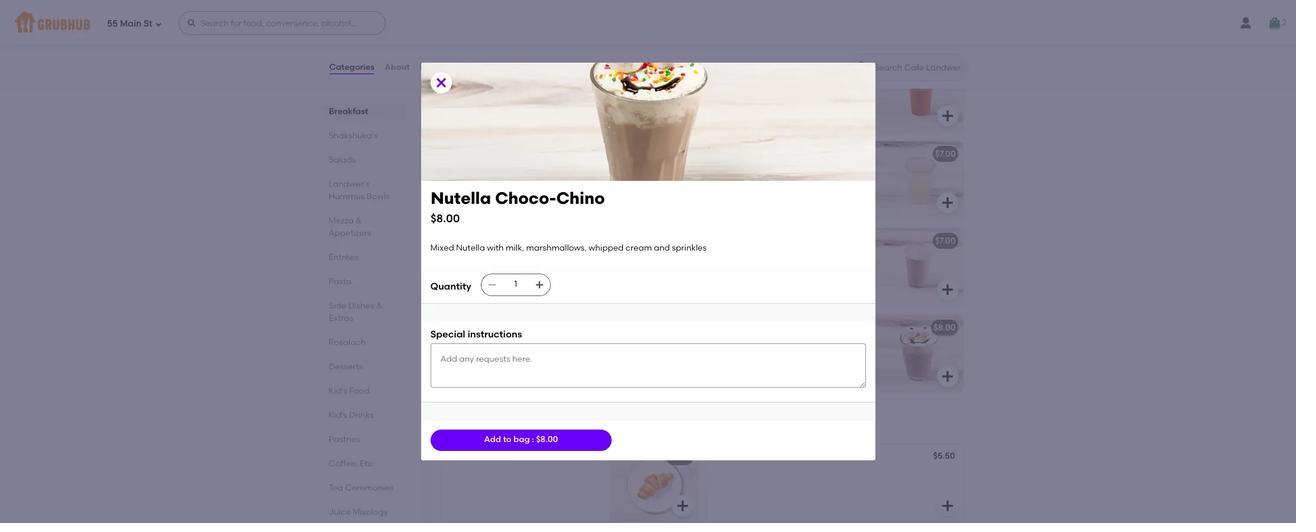 Task type: vqa. For each thing, say whether or not it's contained in the screenshot.
'Butter'
yes



Task type: describe. For each thing, give the bounding box(es) containing it.
cream inside with marshmallows, whipped cream and sprinkles
[[834, 340, 861, 350]]

marshmallows, inside with marshmallows, whipped cream and sprinkles
[[735, 340, 795, 350]]

$5.00
[[669, 453, 691, 463]]

& inside mezza & appetizers
[[356, 216, 362, 226]]

main navigation navigation
[[0, 0, 1296, 46]]

categories
[[329, 62, 375, 72]]

kid's for kid's orange juice
[[449, 62, 469, 72]]

entrées
[[329, 253, 359, 263]]

butter
[[449, 453, 475, 463]]

0 vertical spatial milk,
[[506, 243, 524, 253]]

butter croissant image
[[609, 445, 698, 522]]

apple
[[471, 149, 495, 159]]

rosalach
[[329, 338, 366, 348]]

55
[[107, 18, 118, 29]]

svg image inside 2 button
[[1268, 16, 1282, 30]]

bowls
[[367, 192, 390, 202]]

landwer's hummus bowls
[[329, 179, 390, 202]]

whipped inside with marshmallows, whipped cream and sprinkles
[[797, 340, 832, 350]]

with marshmallows, whipped cream and sprinkles
[[714, 340, 861, 362]]

juice mixology
[[329, 508, 388, 518]]

st
[[144, 18, 152, 29]]

etc
[[360, 459, 373, 469]]

pastries inside pastries tab
[[329, 435, 360, 445]]

entrées tab
[[329, 251, 403, 264]]

instructions
[[468, 329, 522, 340]]

side dishes & extras tab
[[329, 300, 403, 325]]

$7.00 for kid's milk
[[670, 236, 691, 246]]

croissant for almond croissant
[[748, 453, 787, 463]]

kid's lemonade image
[[874, 141, 963, 218]]

kid's left drinks
[[329, 411, 347, 421]]

special instructions
[[430, 329, 522, 340]]

1 horizontal spatial sprinkles
[[672, 243, 707, 253]]

salads
[[329, 155, 356, 165]]

1 horizontal spatial cream
[[626, 243, 652, 253]]

nutella down quantity
[[449, 323, 479, 333]]

dishes
[[348, 301, 374, 311]]

0 vertical spatial whipped
[[589, 243, 624, 253]]

main
[[120, 18, 141, 29]]

carrot
[[736, 62, 763, 72]]

$8.00 inside nutella choco-chino $8.00
[[430, 212, 460, 225]]

kid's orange juice
[[449, 62, 526, 72]]

Special instructions text field
[[430, 344, 866, 388]]

ceremonies
[[345, 483, 394, 493]]

orange
[[471, 62, 502, 72]]

choco- for nutella choco-chino
[[481, 323, 512, 333]]

almond croissant
[[714, 453, 787, 463]]

1 vertical spatial mixed nutella with milk, marshmallows, whipped cream and sprinkles
[[449, 340, 593, 374]]

2
[[1282, 18, 1287, 28]]

juice for kid's orange juice
[[504, 62, 526, 72]]

appetizers
[[329, 228, 371, 238]]

0 vertical spatial mixed nutella with milk, marshmallows, whipped cream and sprinkles
[[430, 243, 707, 253]]

nutella inside mixed nutella with milk, marshmallows, whipped cream and sprinkles
[[475, 340, 504, 350]]

salads tab
[[329, 154, 403, 166]]

kid's for kid's carrot juice
[[714, 62, 734, 72]]

$7.00 inside button
[[935, 236, 956, 246]]

shakshuka's tab
[[329, 130, 403, 142]]

$7.00 for kid's lemonade
[[935, 149, 956, 159]]

lemonade
[[736, 149, 780, 159]]

kid's for kid's lemonade
[[714, 149, 734, 159]]

pasta
[[329, 277, 352, 287]]

:
[[532, 435, 534, 445]]

coffee,
[[329, 459, 358, 469]]

juice for kid's apple juice
[[497, 149, 520, 159]]

nutella up quantity
[[456, 243, 485, 253]]

categories button
[[329, 46, 375, 89]]

0 vertical spatial mixed
[[430, 243, 454, 253]]

chino for nutella choco-chino
[[512, 323, 536, 333]]

with inside mixed nutella with milk, marshmallows, whipped cream and sprinkles
[[506, 340, 523, 350]]

kid's milk image
[[609, 228, 698, 305]]

choco-chino
[[714, 323, 769, 333]]

chino for nutella choco-chino $8.00
[[556, 188, 605, 208]]

mezza
[[329, 216, 354, 226]]

shakshuka's
[[329, 131, 378, 141]]

kid's milk
[[449, 236, 487, 246]]

kid's carrot juice image
[[874, 54, 963, 131]]



Task type: locate. For each thing, give the bounding box(es) containing it.
2 horizontal spatial whipped
[[797, 340, 832, 350]]

nutella choco-chino image
[[609, 315, 698, 392]]

kid's food
[[329, 386, 370, 396]]

0 vertical spatial with
[[487, 243, 504, 253]]

svg image
[[187, 18, 196, 28], [155, 20, 162, 28], [940, 109, 955, 123], [940, 196, 955, 210], [487, 280, 497, 290], [940, 283, 955, 297], [940, 370, 955, 384], [940, 499, 955, 514]]

2 horizontal spatial cream
[[834, 340, 861, 350]]

landwer's
[[329, 179, 370, 189]]

nutella
[[430, 188, 491, 208], [456, 243, 485, 253], [449, 323, 479, 333], [475, 340, 504, 350]]

0 vertical spatial &
[[356, 216, 362, 226]]

$8.00
[[669, 62, 691, 72], [934, 62, 956, 72], [669, 149, 691, 159], [430, 212, 460, 225], [669, 323, 691, 333], [934, 323, 956, 333], [536, 435, 558, 445]]

mixed left the milk
[[430, 243, 454, 253]]

0 horizontal spatial with
[[487, 243, 504, 253]]

mezza & appetizers tab
[[329, 215, 403, 240]]

landwer's hummus bowls tab
[[329, 178, 403, 203]]

milk, inside mixed nutella with milk, marshmallows, whipped cream and sprinkles
[[525, 340, 543, 350]]

& right 'dishes' at the bottom left
[[376, 301, 382, 311]]

kid's for kid's milk
[[449, 236, 469, 246]]

kid's left orange
[[449, 62, 469, 72]]

whipped
[[589, 243, 624, 253], [797, 340, 832, 350], [512, 352, 547, 362]]

tea ceremonies
[[329, 483, 394, 493]]

kid's
[[449, 62, 469, 72], [714, 62, 734, 72], [449, 149, 469, 159], [714, 149, 734, 159], [449, 236, 469, 246], [329, 386, 347, 396], [329, 411, 347, 421]]

kid's food tab
[[329, 385, 403, 398]]

kid's orange juice image
[[609, 54, 698, 131]]

juice right orange
[[504, 62, 526, 72]]

with
[[487, 243, 504, 253], [506, 340, 523, 350]]

butter croissant
[[449, 453, 516, 463]]

2 button
[[1268, 12, 1287, 34]]

0 horizontal spatial and
[[577, 352, 593, 362]]

hummus
[[329, 192, 365, 202]]

0 vertical spatial cream
[[626, 243, 652, 253]]

reviews button
[[419, 46, 453, 89]]

drinks
[[349, 411, 374, 421]]

reviews
[[420, 62, 453, 72]]

and inside with marshmallows, whipped cream and sprinkles
[[714, 352, 730, 362]]

juice down tea at the left bottom of page
[[329, 508, 351, 518]]

with
[[714, 340, 733, 350]]

0 vertical spatial pastries
[[440, 417, 490, 432]]

pasta tab
[[329, 276, 403, 288]]

mezza & appetizers
[[329, 216, 371, 238]]

2 horizontal spatial marshmallows,
[[735, 340, 795, 350]]

1 vertical spatial marshmallows,
[[735, 340, 795, 350]]

Input item quantity number field
[[503, 274, 529, 296]]

2 vertical spatial sprinkles
[[449, 364, 484, 374]]

milk, up 'input item quantity' number field
[[506, 243, 524, 253]]

nutella choco-chino
[[449, 323, 536, 333]]

2 vertical spatial whipped
[[512, 352, 547, 362]]

tea ceremonies tab
[[329, 482, 403, 495]]

sprinkles inside mixed nutella with milk, marshmallows, whipped cream and sprinkles
[[449, 364, 484, 374]]

side
[[329, 301, 346, 311]]

kid's left apple
[[449, 149, 469, 159]]

sprinkles inside with marshmallows, whipped cream and sprinkles
[[732, 352, 767, 362]]

marshmallows, inside mixed nutella with milk, marshmallows, whipped cream and sprinkles
[[449, 352, 510, 362]]

1 vertical spatial &
[[376, 301, 382, 311]]

juice for kid's carrot juice
[[765, 62, 787, 72]]

kid's for kid's apple juice
[[449, 149, 469, 159]]

1 vertical spatial milk,
[[525, 340, 543, 350]]

2 croissant from the left
[[748, 453, 787, 463]]

2 vertical spatial cream
[[549, 352, 575, 362]]

0 horizontal spatial whipped
[[512, 352, 547, 362]]

marshmallows, up 'input item quantity' number field
[[526, 243, 587, 253]]

&
[[356, 216, 362, 226], [376, 301, 382, 311]]

chino inside nutella choco-chino $8.00
[[556, 188, 605, 208]]

breakfast tab
[[329, 105, 403, 118]]

croissant
[[477, 453, 516, 463], [748, 453, 787, 463]]

Search Cafe Landwer search field
[[873, 62, 964, 73]]

almond
[[714, 453, 746, 463]]

marshmallows, down choco-chino
[[735, 340, 795, 350]]

mixology
[[353, 508, 388, 518]]

nutella inside nutella choco-chino $8.00
[[430, 188, 491, 208]]

kid's lemonade
[[714, 149, 780, 159]]

to
[[503, 435, 512, 445]]

pastries up coffee,
[[329, 435, 360, 445]]

marshmallows,
[[526, 243, 587, 253], [735, 340, 795, 350], [449, 352, 510, 362]]

kid's drinks tab
[[329, 409, 403, 422]]

nutella down nutella choco-chino
[[475, 340, 504, 350]]

food
[[349, 386, 370, 396]]

2 horizontal spatial sprinkles
[[732, 352, 767, 362]]

1 horizontal spatial &
[[376, 301, 382, 311]]

0 horizontal spatial chino
[[512, 323, 536, 333]]

bag
[[514, 435, 530, 445]]

mixed inside mixed nutella with milk, marshmallows, whipped cream and sprinkles
[[449, 340, 473, 350]]

croissant for butter croissant
[[477, 453, 516, 463]]

2 horizontal spatial and
[[714, 352, 730, 362]]

coffee, etc tab
[[329, 458, 403, 470]]

pastries tab
[[329, 434, 403, 446]]

0 horizontal spatial &
[[356, 216, 362, 226]]

svg image
[[1268, 16, 1282, 30], [434, 76, 448, 90], [675, 109, 690, 123], [535, 280, 544, 290], [675, 499, 690, 514]]

kid's carrot juice
[[714, 62, 787, 72]]

juice
[[504, 62, 526, 72], [765, 62, 787, 72], [497, 149, 520, 159], [329, 508, 351, 518]]

1 horizontal spatial whipped
[[589, 243, 624, 253]]

2 horizontal spatial chino
[[745, 323, 769, 333]]

extras
[[329, 314, 353, 324]]

milk, right instructions
[[525, 340, 543, 350]]

with up 'input item quantity' number field
[[487, 243, 504, 253]]

1 vertical spatial mixed
[[449, 340, 473, 350]]

choco chino image
[[874, 315, 963, 392]]

juice mixology tab
[[329, 506, 403, 519]]

juice right carrot
[[765, 62, 787, 72]]

nutella choco-chino $8.00
[[430, 188, 605, 225]]

& inside side dishes & extras
[[376, 301, 382, 311]]

side dishes & extras
[[329, 301, 382, 324]]

desserts
[[329, 362, 363, 372]]

1 croissant from the left
[[477, 453, 516, 463]]

kid's left carrot
[[714, 62, 734, 72]]

$5.50
[[934, 451, 955, 462]]

choco-
[[495, 188, 556, 208], [481, 323, 512, 333], [714, 323, 745, 333]]

kid's apple juice
[[449, 149, 520, 159]]

whipped inside mixed nutella with milk, marshmallows, whipped cream and sprinkles
[[512, 352, 547, 362]]

tea
[[329, 483, 343, 493]]

55 main st
[[107, 18, 152, 29]]

0 vertical spatial marshmallows,
[[526, 243, 587, 253]]

& up the appetizers
[[356, 216, 362, 226]]

juice inside tab
[[329, 508, 351, 518]]

add
[[484, 435, 501, 445]]

sprinkles
[[672, 243, 707, 253], [732, 352, 767, 362], [449, 364, 484, 374]]

pastries up add
[[440, 417, 490, 432]]

1 horizontal spatial croissant
[[748, 453, 787, 463]]

pastries
[[440, 417, 490, 432], [329, 435, 360, 445]]

mixed nutella with milk, marshmallows, whipped cream and sprinkles
[[430, 243, 707, 253], [449, 340, 593, 374]]

juice right apple
[[497, 149, 520, 159]]

0 horizontal spatial pastries
[[329, 435, 360, 445]]

about button
[[384, 46, 410, 89]]

0 horizontal spatial cream
[[549, 352, 575, 362]]

kid's drinks
[[329, 411, 374, 421]]

rosalach tab
[[329, 337, 403, 349]]

chino
[[556, 188, 605, 208], [512, 323, 536, 333], [745, 323, 769, 333]]

$7.00 button
[[707, 228, 963, 305]]

add to bag : $8.00
[[484, 435, 558, 445]]

search icon image
[[855, 60, 869, 75]]

kid's apple juice image
[[609, 141, 698, 218]]

milk,
[[506, 243, 524, 253], [525, 340, 543, 350]]

1 vertical spatial with
[[506, 340, 523, 350]]

cream
[[626, 243, 652, 253], [834, 340, 861, 350], [549, 352, 575, 362]]

nutella up kid's milk
[[430, 188, 491, 208]]

1 vertical spatial cream
[[834, 340, 861, 350]]

choco- inside nutella choco-chino $8.00
[[495, 188, 556, 208]]

desserts tab
[[329, 361, 403, 373]]

$7.00
[[935, 149, 956, 159], [670, 236, 691, 246], [935, 236, 956, 246]]

special
[[430, 329, 465, 340]]

croissant right almond
[[748, 453, 787, 463]]

1 horizontal spatial and
[[654, 243, 670, 253]]

kid's left food at the left bottom
[[329, 386, 347, 396]]

1 horizontal spatial with
[[506, 340, 523, 350]]

coffee, etc
[[329, 459, 373, 469]]

1 horizontal spatial pastries
[[440, 417, 490, 432]]

milk
[[471, 236, 487, 246]]

2 vertical spatial marshmallows,
[[449, 352, 510, 362]]

quantity
[[430, 281, 471, 292]]

about
[[385, 62, 410, 72]]

0 horizontal spatial croissant
[[477, 453, 516, 463]]

1 vertical spatial sprinkles
[[732, 352, 767, 362]]

1 horizontal spatial chino
[[556, 188, 605, 208]]

choco- for nutella choco-chino $8.00
[[495, 188, 556, 208]]

with down nutella choco-chino
[[506, 340, 523, 350]]

0 vertical spatial sprinkles
[[672, 243, 707, 253]]

breakfast
[[329, 107, 368, 117]]

0 horizontal spatial sprinkles
[[449, 364, 484, 374]]

1 vertical spatial whipped
[[797, 340, 832, 350]]

kid's chocolate milk image
[[874, 228, 963, 305]]

and
[[654, 243, 670, 253], [577, 352, 593, 362], [714, 352, 730, 362]]

1 horizontal spatial marshmallows,
[[526, 243, 587, 253]]

mixed
[[430, 243, 454, 253], [449, 340, 473, 350]]

0 horizontal spatial marshmallows,
[[449, 352, 510, 362]]

kid's left the milk
[[449, 236, 469, 246]]

marshmallows, down special instructions
[[449, 352, 510, 362]]

1 vertical spatial pastries
[[329, 435, 360, 445]]

mixed down nutella choco-chino
[[449, 340, 473, 350]]

kid's left lemonade
[[714, 149, 734, 159]]

croissant down add
[[477, 453, 516, 463]]



